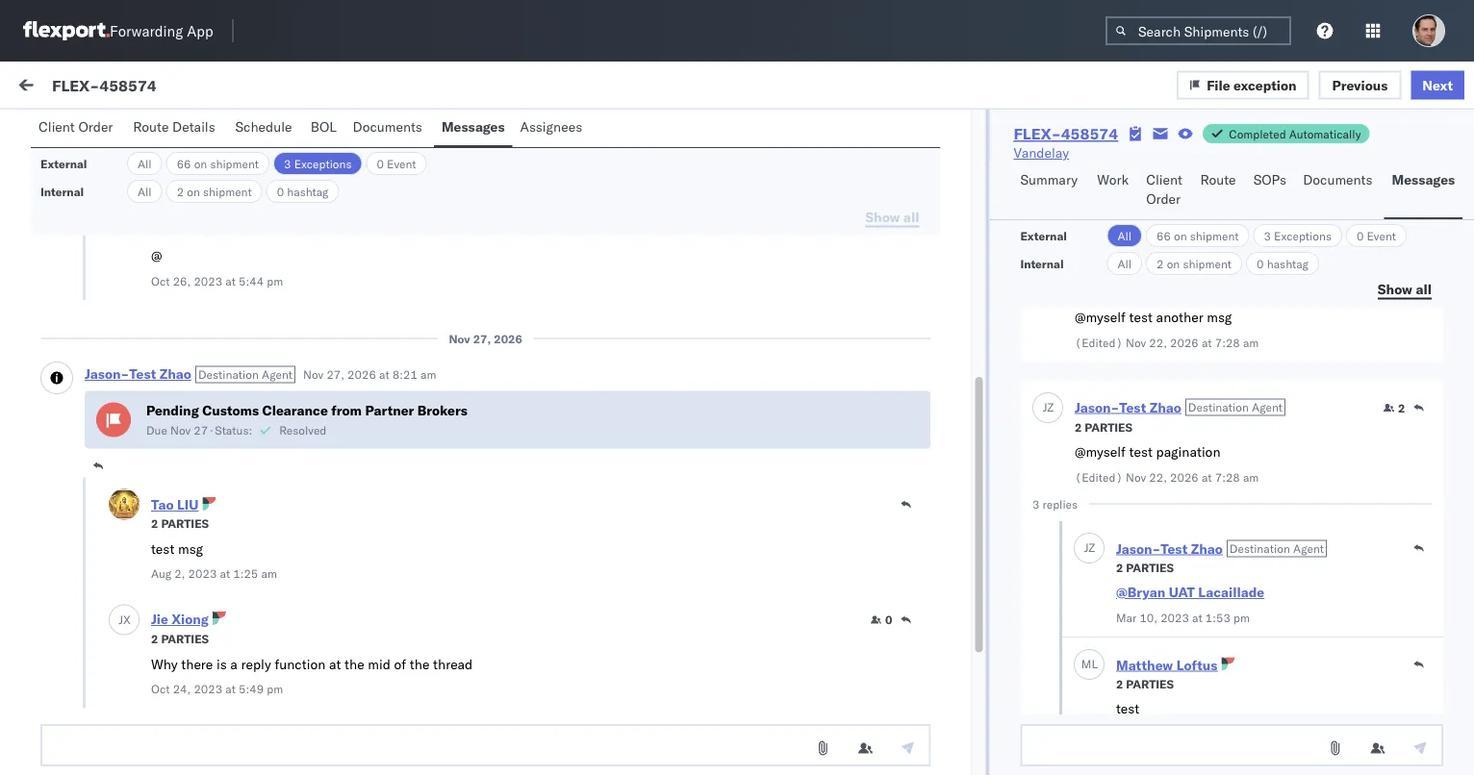 Task type: vqa. For each thing, say whether or not it's contained in the screenshot.


Task type: describe. For each thing, give the bounding box(es) containing it.
2 for 1:25 the 2 parties button
[[151, 517, 158, 532]]

summary
[[1020, 171, 1078, 188]]

than
[[438, 751, 465, 768]]

2 parties for at
[[151, 633, 209, 647]]

@bryan
[[1116, 584, 1165, 601]]

longer
[[396, 751, 434, 768]]

parties for 2026
[[1084, 420, 1132, 434]]

schedule button
[[227, 110, 303, 147]]

j z for mar 10, 2023 at 1:53 pm
[[1084, 541, 1095, 555]]

458574 down loftus
[[1178, 734, 1228, 750]]

savant for filing
[[137, 295, 179, 312]]

flex- up flex- 1366815
[[1137, 310, 1178, 327]]

1 vertical spatial 66 on shipment
[[1157, 229, 1239, 243]]

exception
[[1234, 76, 1297, 93]]

7:28 inside @myself test pagination (edited)  nov 22, 2026 at 7:28 am
[[1214, 470, 1240, 484]]

occurs
[[178, 751, 219, 768]]

savant for your
[[137, 381, 179, 398]]

1 horizontal spatial documents
[[1303, 171, 1372, 188]]

0 inside button
[[885, 613, 892, 628]]

Search Shipments (/) text field
[[1106, 16, 1291, 45]]

exception: unknown customs
[[61, 501, 253, 518]]

j for oct 24, 2023 at 5:49 pm
[[119, 613, 123, 627]]

0 vertical spatial this
[[58, 646, 84, 662]]

partnership.
[[166, 665, 241, 682]]

vandelay link
[[1014, 143, 1069, 163]]

0 horizontal spatial your
[[157, 415, 183, 432]]

availability
[[467, 109, 540, 126]]

0 vertical spatial 2 on shipment
[[177, 184, 252, 199]]

2023 inside test msg aug 2, 2023 at 1:25 am
[[188, 567, 217, 582]]

tao
[[151, 497, 174, 514]]

schedule inside button
[[235, 118, 292, 135]]

flex- 1854269
[[1137, 310, 1236, 327]]

are
[[80, 732, 100, 749]]

uat
[[1168, 584, 1194, 601]]

savant for test.
[[137, 208, 179, 225]]

delay:
[[312, 109, 351, 126]]

msg inside @myself test another msg (edited)  nov 22, 2026 at 7:28 am
[[1206, 309, 1231, 326]]

0 vertical spatial client order
[[38, 118, 113, 135]]

oct inside '@ oct 26, 2023 at 5:44 pm'
[[151, 274, 170, 289]]

schedule inside (air recovery) schedule delay: terminal - cargo availability delay information-only
[[248, 109, 308, 126]]

due nov 27
[[146, 424, 208, 438]]

test right you
[[196, 746, 222, 763]]

on down related
[[1174, 229, 1187, 243]]

2026 inside @myself test another msg (edited)  nov 22, 2026 at 7:28 am
[[1170, 335, 1198, 350]]

edt for oct 26, 2023, 6:30 pm edt
[[646, 397, 671, 414]]

0 horizontal spatial j z
[[119, 748, 130, 762]]

0 horizontal spatial order
[[78, 118, 113, 135]]

deal and with this contract established, we will create
[[58, 646, 433, 682]]

unknown
[[133, 501, 193, 518]]

1366815
[[1178, 397, 1236, 414]]

omkar for unknown
[[93, 468, 134, 485]]

2 for the 2 parties button related to pm
[[151, 224, 158, 239]]

oct for oct 26, 2023, 7:22 pm edt
[[499, 224, 521, 241]]

test.
[[169, 242, 196, 258]]

file
[[1207, 76, 1230, 93]]

test inside test msg aug 2, 2023 at 1:25 am
[[151, 541, 174, 558]]

flex- down matthew loftus button
[[1137, 734, 1178, 750]]

1 vertical spatial 3
[[1264, 229, 1271, 243]]

1 horizontal spatial messages button
[[1384, 163, 1463, 219]]

internal inside button
[[129, 122, 176, 139]]

2 parties button down matthew
[[1116, 675, 1173, 692]]

i am filing a commendation report to improve your morale!
[[58, 328, 410, 345]]

often
[[142, 751, 175, 768]]

pm for 5:45
[[623, 734, 643, 750]]

all
[[1416, 280, 1432, 297]]

- for oct 26, 2023, 5:45 pm edt
[[818, 734, 827, 750]]

to
[[267, 328, 279, 345]]

destination up pagination
[[1188, 400, 1248, 414]]

2,
[[174, 567, 185, 582]]

mar
[[1116, 610, 1136, 625]]

parties for at
[[161, 633, 209, 647]]

at left 5:49
[[225, 683, 236, 697]]

why there is a reply function at the mid of the thread oct 24, 2023 at 5:49 pm
[[151, 656, 473, 697]]

@bryan uat lacaillade
[[1116, 584, 1264, 601]]

jason-test zhao destination agent for m
[[1116, 540, 1323, 557]]

flex-458574 link
[[1014, 124, 1118, 143]]

that
[[185, 732, 210, 749]]

test up uat at the bottom of page
[[1160, 540, 1187, 557]]

458574 down route button
[[1178, 224, 1228, 241]]

- for oct 26, 2023, 7:22 pm edt
[[818, 224, 827, 241]]

0 horizontal spatial flex-458574
[[52, 75, 157, 95]]

z for (edited)  nov 22, 2026 at 7:28 am
[[1047, 400, 1053, 415]]

zhao up pagination
[[1149, 399, 1181, 416]]

0 horizontal spatial client order button
[[31, 110, 125, 147]]

test up @myself test pagination (edited)  nov 22, 2026 at 7:28 am on the bottom of the page
[[1119, 399, 1146, 416]]

exception: for exception: warehouse devan
[[61, 607, 129, 624]]

m
[[1081, 657, 1091, 672]]

0 vertical spatial 0 event
[[377, 156, 416, 171]]

0 horizontal spatial 3
[[284, 156, 291, 171]]

omkar savant for floats
[[93, 381, 179, 398]]

1 vertical spatial external
[[40, 156, 87, 171]]

5:44
[[239, 274, 264, 289]]

26, for oct 26, 2023, 6:30 pm edt
[[524, 397, 545, 414]]

0 vertical spatial customs
[[202, 402, 259, 419]]

flexport. image
[[23, 21, 110, 40]]

at inside @myself test pagination (edited)  nov 22, 2026 at 7:28 am
[[1201, 470, 1211, 484]]

1 horizontal spatial event
[[1367, 229, 1396, 243]]

route details button
[[125, 110, 227, 147]]

terminal
[[354, 109, 410, 126]]

1 vertical spatial exceptions
[[1274, 229, 1332, 243]]

2271801
[[1178, 493, 1236, 510]]

@myself for pagination
[[1074, 444, 1125, 460]]

mar 10, 2023 at 1:53 pm
[[1116, 610, 1249, 625]]

0 horizontal spatial messages button
[[434, 110, 512, 147]]

vandelay
[[1014, 144, 1069, 161]]

from
[[331, 402, 362, 419]]

thread
[[433, 656, 473, 673]]

flex- 2271801
[[1137, 493, 1236, 510]]

oct 26, 2023, 7:22 pm edt
[[499, 224, 671, 241]]

1 vertical spatial internal
[[40, 184, 84, 199]]

shipment up 1854269
[[1183, 256, 1232, 271]]

1 button for omkar savant
[[843, 204, 865, 220]]

will
[[412, 646, 433, 662]]

this inside we are notifying you that your shipment, k & k, devan has been delayed. this often occurs when unloading cargo takes longer than
[[113, 751, 139, 768]]

you
[[160, 732, 182, 749]]

external (0) button
[[23, 114, 121, 151]]

omkar for am
[[93, 295, 134, 312]]

0 horizontal spatial is
[[87, 646, 97, 662]]

1 resize handle column header from the left
[[467, 161, 490, 775]]

at inside test msg aug 2, 2023 at 1:25 am
[[220, 567, 230, 582]]

my work
[[19, 74, 105, 101]]

0 horizontal spatial event
[[387, 156, 416, 171]]

work for related
[[1181, 167, 1207, 181]]

at inside '@ oct 26, 2023 at 5:44 pm'
[[225, 274, 236, 289]]

@myself test pagination (edited)  nov 22, 2026 at 7:28 am
[[1074, 444, 1258, 484]]

zhao up @bryan uat lacaillade button
[[1190, 540, 1222, 557]]

edt for oct 26, 2023, 5:45 pm edt
[[646, 734, 671, 750]]

whatever floats your boat! waka waka!
[[58, 415, 297, 432]]

omkar up test. on the top left of the page
[[151, 203, 194, 220]]

nov right morale!
[[449, 332, 470, 346]]

458574 up "vandelay"
[[1061, 124, 1118, 143]]

on down information-
[[194, 156, 207, 171]]

1 horizontal spatial flex-458574
[[1014, 124, 1118, 143]]

destination inside the "omkar savant destination agent"
[[249, 204, 309, 219]]

matthew loftus button
[[1116, 657, 1217, 674]]

resolved
[[279, 424, 327, 438]]

flex- down "@bryan"
[[1137, 609, 1178, 625]]

related
[[1138, 167, 1178, 181]]

test down matthew
[[1116, 700, 1139, 717]]

at right the function
[[329, 656, 341, 673]]

7:22
[[590, 224, 619, 241]]

we are notifying you that your shipment, k & k, devan has been delayed. this often occurs when unloading cargo takes longer than
[[58, 732, 465, 768]]

0 vertical spatial 66
[[177, 156, 191, 171]]

1:25
[[233, 567, 258, 582]]

458574 down @bryan uat lacaillade
[[1178, 609, 1228, 625]]

1 horizontal spatial 3
[[1032, 497, 1039, 511]]

1 vertical spatial 1
[[885, 748, 892, 763]]

2023 inside the why there is a reply function at the mid of the thread oct 24, 2023 at 5:49 pm
[[194, 683, 222, 697]]

1 button for jason-test zhao
[[870, 748, 892, 763]]

4 resize handle column header from the left
[[1425, 161, 1448, 775]]

k,
[[333, 732, 346, 749]]

omkar savant for am
[[93, 295, 179, 312]]

0 vertical spatial 1
[[858, 205, 865, 219]]

458574 up (air
[[99, 75, 157, 95]]

warehouse
[[133, 607, 205, 624]]

2023, for 6:30
[[549, 397, 586, 414]]

exception: for exception: unknown customs
[[61, 501, 129, 518]]

flex- 458574 for oct 26, 2023, 7:22 pm edt
[[1137, 224, 1228, 241]]

parties up "@bryan"
[[1126, 560, 1173, 575]]

we
[[58, 732, 77, 749]]

with
[[202, 646, 228, 662]]

a for reply
[[230, 656, 238, 673]]

omkar up j x
[[93, 574, 134, 591]]

2 for the 2 parties button associated with 2026
[[1074, 420, 1081, 434]]

0 horizontal spatial exceptions
[[294, 156, 352, 171]]

omkar savant for unknown
[[93, 468, 179, 485]]

@bryan uat lacaillade button
[[1116, 584, 1264, 601]]

nov inside @myself test another msg (edited)  nov 22, 2026 at 7:28 am
[[1125, 335, 1146, 350]]

your inside we are notifying you that your shipment, k & k, devan has been delayed. this often occurs when unloading cargo takes longer than
[[214, 732, 240, 749]]

messaging
[[100, 242, 165, 258]]

forwarding app
[[110, 22, 213, 40]]

pending
[[146, 402, 199, 419]]

2 vertical spatial z
[[123, 748, 130, 762]]

jason-test zhao
[[151, 746, 258, 763]]

2 inside button
[[1398, 401, 1405, 415]]

report
[[226, 328, 263, 345]]

parties for 1:25
[[161, 517, 209, 532]]

of
[[394, 656, 406, 673]]

test up 'pending'
[[129, 366, 156, 383]]

flex- 458574 for oct 26, 2023, 5:45 pm edt
[[1137, 734, 1228, 750]]

at left the 1:53
[[1192, 610, 1202, 625]]

1 vertical spatial documents button
[[1295, 163, 1384, 219]]

flex- right my on the left
[[52, 75, 99, 95]]

am inside @myself test pagination (edited)  nov 22, 2026 at 7:28 am
[[1243, 470, 1258, 484]]

pending customs clearance from partner brokers
[[146, 402, 467, 419]]

assignees button
[[512, 110, 593, 147]]

0 horizontal spatial hashtag
[[287, 184, 329, 199]]

on up another
[[1167, 256, 1180, 271]]

details
[[172, 118, 215, 135]]

flex- up pagination
[[1137, 397, 1178, 414]]

j x
[[119, 613, 131, 627]]

(0) for external (0)
[[85, 122, 110, 139]]

recovery)
[[177, 109, 245, 126]]

latent
[[58, 242, 97, 258]]

0 horizontal spatial documents
[[353, 118, 422, 135]]

test inside @myself test pagination (edited)  nov 22, 2026 at 7:28 am
[[1129, 444, 1152, 460]]

messages for rightmost messages button
[[1392, 171, 1455, 188]]

1 horizontal spatial 66
[[1157, 229, 1171, 243]]

savant up '@ oct 26, 2023 at 5:44 pm'
[[198, 203, 242, 220]]

@ oct 26, 2023 at 5:44 pm
[[151, 248, 283, 289]]

1 horizontal spatial 2 on shipment
[[1157, 256, 1232, 271]]

at inside @myself test another msg (edited)  nov 22, 2026 at 7:28 am
[[1201, 335, 1211, 350]]

2 parties for 2026
[[1074, 420, 1132, 434]]

i
[[58, 328, 62, 345]]

route for route details
[[133, 118, 169, 135]]

work button
[[1089, 163, 1138, 219]]

27, for nov 27, 2026 at 8:21 am
[[327, 368, 344, 382]]

1 the from the left
[[344, 656, 364, 673]]

1 horizontal spatial work
[[1097, 171, 1129, 188]]

order inside client order
[[1146, 191, 1181, 207]]

2 parties up "@bryan"
[[1116, 560, 1173, 575]]

status:
[[215, 424, 252, 438]]

0 vertical spatial documents button
[[345, 110, 434, 147]]

waka!
[[259, 415, 297, 432]]

been
[[415, 732, 445, 749]]

0 vertical spatial client
[[38, 118, 75, 135]]

2 for the 2 parties button on top of "@bryan"
[[1116, 560, 1123, 575]]

2 for the 2 parties button below matthew
[[1116, 677, 1123, 691]]

1 vertical spatial customs
[[196, 501, 253, 518]]

@
[[151, 248, 162, 265]]

omkar for messaging
[[93, 208, 134, 225]]

devan
[[208, 607, 248, 624]]

0 horizontal spatial 66 on shipment
[[177, 156, 259, 171]]

zhao up 'pending'
[[159, 366, 191, 383]]

why
[[151, 656, 178, 673]]

8:21
[[392, 368, 417, 382]]



Task type: locate. For each thing, give the bounding box(es) containing it.
edt right 6:30
[[646, 397, 671, 414]]

26, inside '@ oct 26, 2023 at 5:44 pm'
[[173, 274, 191, 289]]

2 vertical spatial internal
[[1020, 256, 1064, 271]]

oct for oct 26, 2023, 5:45 pm edt
[[499, 734, 521, 750]]

nov up flex- 2271801
[[1125, 470, 1146, 484]]

work up external (0)
[[55, 74, 105, 101]]

pm right 6:30
[[623, 397, 643, 414]]

message for message
[[60, 167, 106, 181]]

on
[[194, 156, 207, 171], [187, 184, 200, 199], [1174, 229, 1187, 243], [1167, 256, 1180, 271]]

pm for 6:30
[[623, 397, 643, 414]]

omkar
[[151, 203, 194, 220], [93, 208, 134, 225], [93, 295, 134, 312], [93, 381, 134, 398], [93, 468, 134, 485], [93, 574, 134, 591], [93, 699, 134, 716]]

0 horizontal spatial client order
[[38, 118, 113, 135]]

0 vertical spatial a
[[121, 328, 128, 345]]

work for my
[[55, 74, 105, 101]]

omkar savant for are
[[93, 699, 179, 716]]

2 vertical spatial flex- 458574
[[1137, 734, 1228, 750]]

1 vertical spatial client order
[[1146, 171, 1182, 207]]

import work
[[143, 79, 218, 96]]

messages for leftmost messages button
[[442, 118, 505, 135]]

0 vertical spatial 1 button
[[843, 204, 865, 220]]

@myself inside @myself test pagination (edited)  nov 22, 2026 at 7:28 am
[[1074, 444, 1125, 460]]

3 pm from the top
[[623, 734, 643, 750]]

pm right 5:49
[[267, 683, 283, 697]]

1 @myself from the top
[[1074, 309, 1125, 326]]

nov left 27
[[170, 424, 191, 438]]

your left 27
[[157, 415, 183, 432]]

0 vertical spatial internal
[[129, 122, 176, 139]]

0 vertical spatial 3
[[284, 156, 291, 171]]

is
[[87, 646, 97, 662], [216, 656, 227, 673]]

route for route
[[1200, 171, 1236, 188]]

0 vertical spatial event
[[387, 156, 416, 171]]

1 edt from the top
[[646, 224, 671, 241]]

work right related
[[1181, 167, 1207, 181]]

0 horizontal spatial msg
[[178, 541, 203, 558]]

0 hashtag down sops button
[[1257, 256, 1309, 271]]

1 22, from the top
[[1149, 335, 1167, 350]]

jason-test zhao destination agent
[[85, 366, 293, 383], [1074, 399, 1282, 416], [1116, 540, 1323, 557]]

2 (edited) from the top
[[1074, 470, 1122, 484]]

1 vertical spatial 0 hashtag
[[1257, 256, 1309, 271]]

am inside @myself test another msg (edited)  nov 22, 2026 at 7:28 am
[[1243, 335, 1258, 350]]

2 horizontal spatial your
[[334, 328, 361, 345]]

a for commendation
[[121, 328, 128, 345]]

0 vertical spatial edt
[[646, 224, 671, 241]]

2026 inside @myself test pagination (edited)  nov 22, 2026 at 7:28 am
[[1170, 470, 1198, 484]]

external down the 'external (0)' button
[[40, 156, 87, 171]]

event
[[387, 156, 416, 171], [1367, 229, 1396, 243]]

0 horizontal spatial work
[[187, 79, 218, 96]]

create
[[58, 665, 96, 682]]

1 (0) from the left
[[85, 122, 110, 139]]

only
[[214, 131, 236, 145]]

2 edt from the top
[[646, 397, 671, 414]]

26, left 6:30
[[524, 397, 545, 414]]

omkar for are
[[93, 699, 134, 716]]

0 vertical spatial jason-test zhao destination agent
[[85, 366, 293, 383]]

2023, for 5:45
[[549, 734, 586, 750]]

1 horizontal spatial hashtag
[[1267, 256, 1309, 271]]

1 vertical spatial @myself
[[1074, 444, 1125, 460]]

2023 inside '@ oct 26, 2023 at 5:44 pm'
[[194, 274, 222, 289]]

flex- up "vandelay"
[[1014, 124, 1061, 143]]

next button
[[1411, 70, 1464, 99]]

1 vertical spatial messages button
[[1384, 163, 1463, 219]]

omkar savant up notifying
[[93, 699, 179, 716]]

3 omkar savant from the top
[[93, 381, 179, 398]]

destination up lacaillade
[[1229, 541, 1290, 556]]

0 vertical spatial (edited)
[[1074, 335, 1122, 350]]

2 vertical spatial your
[[214, 732, 240, 749]]

1 horizontal spatial messages
[[1392, 171, 1455, 188]]

0 vertical spatial 27,
[[473, 332, 491, 346]]

2 parties for pm
[[151, 224, 209, 239]]

1 vertical spatial 2 on shipment
[[1157, 256, 1232, 271]]

1 exception: from the top
[[61, 501, 129, 518]]

@myself for another
[[1074, 309, 1125, 326]]

0 horizontal spatial 66
[[177, 156, 191, 171]]

(0) inside the 'external (0)' button
[[85, 122, 110, 139]]

2 parties button for 2026
[[1074, 418, 1132, 435]]

oct 26, 2023, 5:45 pm edt
[[499, 734, 671, 750]]

26, for oct 26, 2023, 5:45 pm edt
[[524, 734, 545, 750]]

2 vertical spatial 2023,
[[549, 734, 586, 750]]

import
[[143, 79, 183, 96]]

5 omkar savant from the top
[[93, 574, 179, 591]]

0 vertical spatial work
[[187, 79, 218, 96]]

destination down i am filing a commendation report to improve your morale!
[[198, 368, 259, 382]]

4 omkar savant from the top
[[93, 468, 179, 485]]

oct for oct 26, 2023, 6:30 pm edt
[[499, 397, 521, 414]]

- for oct 26, 2023, 6:30 pm edt
[[818, 397, 827, 414]]

the left "mid"
[[344, 656, 364, 673]]

your left morale!
[[334, 328, 361, 345]]

0 vertical spatial hashtag
[[287, 184, 329, 199]]

2023 right 2,
[[188, 567, 217, 582]]

test
[[129, 366, 156, 383], [1119, 399, 1146, 416], [1160, 540, 1187, 557], [196, 746, 222, 763]]

client order
[[38, 118, 113, 135], [1146, 171, 1182, 207]]

lucrative
[[110, 665, 163, 682]]

(0) inside the internal (0) button
[[180, 122, 205, 139]]

nov inside @myself test pagination (edited)  nov 22, 2026 at 7:28 am
[[1125, 470, 1146, 484]]

2 parties button down "tao liu" "button"
[[151, 515, 209, 532]]

10,
[[1139, 610, 1157, 625]]

2 flex- 458574 from the top
[[1137, 609, 1228, 625]]

hashtag down list
[[287, 184, 329, 199]]

2 parties down matthew
[[1116, 677, 1173, 691]]

3 2023, from the top
[[549, 734, 586, 750]]

k
[[308, 732, 317, 749]]

2 parties for 1:25
[[151, 517, 209, 532]]

(edited) inside @myself test pagination (edited)  nov 22, 2026 at 7:28 am
[[1074, 470, 1122, 484]]

1 vertical spatial 22,
[[1149, 470, 1167, 484]]

flex-458574 up "vandelay"
[[1014, 124, 1118, 143]]

1 vertical spatial this
[[113, 751, 139, 768]]

savant for customs
[[137, 468, 179, 485]]

j z for (edited)  nov 22, 2026 at 7:28 am
[[1042, 400, 1053, 415]]

message list button
[[216, 114, 315, 151]]

1 vertical spatial 7:28
[[1214, 470, 1240, 484]]

messages down next "button"
[[1392, 171, 1455, 188]]

2 exception: from the top
[[61, 607, 129, 624]]

1 vertical spatial 0 event
[[1357, 229, 1396, 243]]

omkar savant up exception: warehouse devan
[[93, 574, 179, 591]]

documents right delay:
[[353, 118, 422, 135]]

commendation
[[132, 328, 223, 345]]

1 vertical spatial client order button
[[1138, 163, 1192, 219]]

2 parties button for at
[[151, 631, 209, 648]]

parties for pm
[[161, 224, 209, 239]]

1 vertical spatial work
[[1097, 171, 1129, 188]]

message inside button
[[224, 122, 280, 139]]

2 parties button for pm
[[151, 222, 209, 239]]

0 horizontal spatial 27,
[[327, 368, 344, 382]]

1 vertical spatial pm
[[1233, 610, 1249, 625]]

2023, left 6:30
[[549, 397, 586, 414]]

client order down my work
[[38, 118, 113, 135]]

1 horizontal spatial 1 button
[[870, 748, 892, 763]]

1 vertical spatial 2023,
[[549, 397, 586, 414]]

26, for oct 26, 2023, 7:22 pm edt
[[524, 224, 545, 241]]

1 (edited) from the top
[[1074, 335, 1122, 350]]

filing
[[87, 328, 118, 345]]

devan
[[350, 732, 386, 749]]

0 horizontal spatial a
[[121, 328, 128, 345]]

external down my work
[[31, 122, 81, 139]]

24,
[[173, 683, 191, 697]]

a right with
[[230, 656, 238, 673]]

client down my work
[[38, 118, 75, 135]]

2 @myself from the top
[[1074, 444, 1125, 460]]

2023, for 7:22
[[549, 224, 586, 241]]

2 parties button up @myself test pagination (edited)  nov 22, 2026 at 7:28 am on the bottom of the page
[[1074, 418, 1132, 435]]

(edited) inside @myself test another msg (edited)  nov 22, 2026 at 7:28 am
[[1074, 335, 1122, 350]]

1 vertical spatial flex- 458574
[[1137, 609, 1228, 625]]

22, inside @myself test another msg (edited)  nov 22, 2026 at 7:28 am
[[1149, 335, 1167, 350]]

flex- 458574 down loftus
[[1137, 734, 1228, 750]]

destination up 5:44
[[249, 204, 309, 219]]

1 horizontal spatial work
[[1181, 167, 1207, 181]]

3 left replies
[[1032, 497, 1039, 511]]

2 2023, from the top
[[549, 397, 586, 414]]

savant up exception: warehouse devan
[[137, 574, 179, 591]]

1 vertical spatial pm
[[623, 397, 643, 414]]

2 vertical spatial 3
[[1032, 497, 1039, 511]]

parties down matthew
[[1126, 677, 1173, 691]]

oct inside the why there is a reply function at the mid of the thread oct 24, 2023 at 5:49 pm
[[151, 683, 170, 697]]

0 horizontal spatial z
[[123, 748, 130, 762]]

3 edt from the top
[[646, 734, 671, 750]]

jie
[[151, 611, 168, 628]]

msg inside test msg aug 2, 2023 at 1:25 am
[[178, 541, 203, 558]]

z for mar 10, 2023 at 1:53 pm
[[1088, 541, 1095, 555]]

message
[[224, 122, 280, 139], [60, 167, 106, 181]]

flex-458574
[[52, 75, 157, 95], [1014, 124, 1118, 143]]

edt for oct 26, 2023, 7:22 pm edt
[[646, 224, 671, 241]]

shipment up the "omkar savant destination agent"
[[203, 184, 252, 199]]

exception: left tao in the bottom of the page
[[61, 501, 129, 518]]

1 horizontal spatial 0 event
[[1357, 229, 1396, 243]]

oct right brokers
[[499, 397, 521, 414]]

None text field
[[40, 725, 931, 767], [1020, 725, 1443, 767], [40, 725, 931, 767], [1020, 725, 1443, 767]]

@myself left another
[[1074, 309, 1125, 326]]

2026
[[494, 332, 522, 346], [1170, 335, 1198, 350], [347, 368, 376, 382], [1170, 470, 1198, 484]]

2 horizontal spatial z
[[1088, 541, 1095, 555]]

3 exceptions down sops button
[[1264, 229, 1332, 243]]

zhao right "occurs" at the left
[[226, 746, 258, 763]]

at
[[225, 274, 236, 289], [1201, 335, 1211, 350], [379, 368, 389, 382], [1201, 470, 1211, 484], [220, 567, 230, 582], [1192, 610, 1202, 625], [329, 656, 341, 673], [225, 683, 236, 697]]

resize handle column header
[[467, 161, 490, 775], [786, 161, 810, 775], [1106, 161, 1129, 775], [1425, 161, 1448, 775]]

6:30
[[590, 397, 619, 414]]

improve
[[283, 328, 331, 345]]

flex- down related
[[1137, 224, 1178, 241]]

customs up test msg aug 2, 2023 at 1:25 am
[[196, 501, 253, 518]]

0 vertical spatial flex-458574
[[52, 75, 157, 95]]

0 vertical spatial z
[[1047, 400, 1053, 415]]

7:28 inside @myself test another msg (edited)  nov 22, 2026 at 7:28 am
[[1214, 335, 1240, 350]]

1 7:28 from the top
[[1214, 335, 1240, 350]]

jason-test zhao destination agent for 3 replies
[[1074, 399, 1282, 416]]

external down summary 'button'
[[1020, 229, 1067, 243]]

and
[[176, 646, 199, 662]]

at down 1854269
[[1201, 335, 1211, 350]]

0 vertical spatial @myself
[[1074, 309, 1125, 326]]

event up show
[[1367, 229, 1396, 243]]

shipment down only on the left top
[[210, 156, 259, 171]]

assignees
[[520, 118, 582, 135]]

1 horizontal spatial order
[[1146, 191, 1181, 207]]

oct
[[499, 224, 521, 241], [151, 274, 170, 289], [499, 397, 521, 414], [151, 683, 170, 697], [499, 734, 521, 750]]

1 horizontal spatial exceptions
[[1274, 229, 1332, 243]]

0 vertical spatial client order button
[[31, 110, 125, 147]]

2 parties button up "@bryan"
[[1116, 559, 1173, 575]]

is inside the why there is a reply function at the mid of the thread oct 24, 2023 at 5:49 pm
[[216, 656, 227, 673]]

22, inside @myself test pagination (edited)  nov 22, 2026 at 7:28 am
[[1149, 470, 1167, 484]]

1 pm from the top
[[623, 224, 643, 241]]

this
[[58, 646, 84, 662], [113, 751, 139, 768]]

2023 down uat at the bottom of page
[[1160, 610, 1189, 625]]

matthew loftus
[[1116, 657, 1217, 674]]

the
[[344, 656, 364, 673], [410, 656, 430, 673]]

2 vertical spatial edt
[[646, 734, 671, 750]]

0 vertical spatial 3 exceptions
[[284, 156, 352, 171]]

3 exceptions
[[284, 156, 352, 171], [1264, 229, 1332, 243]]

client order button
[[31, 110, 125, 147], [1138, 163, 1192, 219]]

1 horizontal spatial 3 exceptions
[[1264, 229, 1332, 243]]

waka
[[222, 415, 256, 432]]

client right work button
[[1146, 171, 1182, 188]]

order
[[78, 118, 113, 135], [1146, 191, 1181, 207]]

due
[[146, 424, 167, 438]]

lucrative partnership.
[[110, 665, 241, 682]]

oct 26, 2023, 6:30 pm edt
[[499, 397, 671, 414]]

established,
[[313, 646, 388, 662]]

&
[[321, 732, 329, 749]]

1 flex- 458574 from the top
[[1137, 224, 1228, 241]]

oct left 24,
[[151, 683, 170, 697]]

latent messaging test.
[[58, 242, 196, 258]]

1 horizontal spatial is
[[216, 656, 227, 673]]

1854269
[[1178, 310, 1236, 327]]

omkar up the filing
[[93, 295, 134, 312]]

edt
[[646, 224, 671, 241], [646, 397, 671, 414], [646, 734, 671, 750]]

on up omkar savant button
[[187, 184, 200, 199]]

1 horizontal spatial documents button
[[1295, 163, 1384, 219]]

file exception
[[1207, 76, 1297, 93]]

-
[[413, 109, 422, 126], [818, 224, 827, 241], [818, 397, 827, 414], [818, 734, 827, 750]]

order down my work
[[78, 118, 113, 135]]

client order button down my work
[[31, 110, 125, 147]]

1 horizontal spatial client
[[1146, 171, 1182, 188]]

1 vertical spatial 66
[[1157, 229, 1171, 243]]

another
[[1156, 309, 1203, 326]]

@myself inside @myself test another msg (edited)  nov 22, 2026 at 7:28 am
[[1074, 309, 1125, 326]]

0 vertical spatial external
[[31, 122, 81, 139]]

test left another
[[1129, 309, 1152, 326]]

1 horizontal spatial 1
[[885, 748, 892, 763]]

3 down sops button
[[1264, 229, 1271, 243]]

2 omkar savant from the top
[[93, 295, 179, 312]]

0 button
[[870, 613, 892, 628]]

2 vertical spatial jason-test zhao destination agent
[[1116, 540, 1323, 557]]

7:28 up the 2271801
[[1214, 470, 1240, 484]]

when
[[222, 751, 255, 768]]

0 hashtag up the "omkar savant destination agent"
[[277, 184, 329, 199]]

flex- down @myself test pagination (edited)  nov 22, 2026 at 7:28 am on the bottom of the page
[[1137, 493, 1178, 510]]

show all button
[[1366, 275, 1443, 304]]

j for (edited)  nov 22, 2026 at 7:28 am
[[1042, 400, 1047, 415]]

2 resize handle column header from the left
[[786, 161, 810, 775]]

oct right been
[[499, 734, 521, 750]]

0 vertical spatial j z
[[1042, 400, 1053, 415]]

2 (0) from the left
[[180, 122, 205, 139]]

2023, left 5:45
[[549, 734, 586, 750]]

exception: up this is
[[61, 607, 129, 624]]

2 on shipment
[[177, 184, 252, 199], [1157, 256, 1232, 271]]

event down terminal
[[387, 156, 416, 171]]

am inside test msg aug 2, 2023 at 1:25 am
[[261, 567, 277, 582]]

pm for 7:22
[[623, 224, 643, 241]]

pm inside '@ oct 26, 2023 at 5:44 pm'
[[267, 274, 283, 289]]

external inside button
[[31, 122, 81, 139]]

3 resize handle column header from the left
[[1106, 161, 1129, 775]]

documents down automatically
[[1303, 171, 1372, 188]]

66 on shipment down route button
[[1157, 229, 1239, 243]]

2 vertical spatial external
[[1020, 229, 1067, 243]]

at left "8:21"
[[379, 368, 389, 382]]

0 vertical spatial order
[[78, 118, 113, 135]]

message for message list
[[224, 122, 280, 139]]

omkar for floats
[[93, 381, 134, 398]]

0 vertical spatial 0 hashtag
[[277, 184, 329, 199]]

2 horizontal spatial internal
[[1020, 256, 1064, 271]]

omkar savant up the filing
[[93, 295, 179, 312]]

pm right 5:45
[[623, 734, 643, 750]]

0 horizontal spatial 1 button
[[843, 204, 865, 220]]

26, down test. on the top left of the page
[[173, 274, 191, 289]]

1 2023, from the top
[[549, 224, 586, 241]]

function
[[275, 656, 325, 673]]

omkar savant up tao in the bottom of the page
[[93, 468, 179, 485]]

this down notifying
[[113, 751, 139, 768]]

savant down 24,
[[137, 699, 179, 716]]

nov 27, 2026
[[449, 332, 522, 346]]

2 button
[[1383, 400, 1405, 416]]

66 down information-
[[177, 156, 191, 171]]

0 vertical spatial route
[[133, 118, 169, 135]]

boat!
[[187, 415, 218, 432]]

66 on shipment down only on the left top
[[177, 156, 259, 171]]

takes
[[360, 751, 393, 768]]

2 for the 2 parties button related to at
[[151, 633, 158, 647]]

flex- 458574 down uat at the bottom of page
[[1137, 609, 1228, 625]]

mid
[[368, 656, 391, 673]]

msg up 2,
[[178, 541, 203, 558]]

3 flex- 458574 from the top
[[1137, 734, 1228, 750]]

this is
[[58, 646, 97, 662]]

1 omkar savant from the top
[[93, 208, 179, 225]]

flex- 1366815
[[1137, 397, 1236, 414]]

- inside (air recovery) schedule delay: terminal - cargo availability delay information-only
[[413, 109, 422, 126]]

2 parties button for 1:25
[[151, 515, 209, 532]]

jason-test zhao destination agent up 'pending'
[[85, 366, 293, 383]]

0 vertical spatial exceptions
[[294, 156, 352, 171]]

oct down @
[[151, 274, 170, 289]]

agent inside the "omkar savant destination agent"
[[312, 204, 343, 219]]

1 horizontal spatial internal
[[129, 122, 176, 139]]

j for mar 10, 2023 at 1:53 pm
[[1084, 541, 1088, 555]]

0 vertical spatial pm
[[623, 224, 643, 241]]

nov up 'pending customs clearance from partner brokers'
[[303, 368, 324, 382]]

1 horizontal spatial 0 hashtag
[[1257, 256, 1309, 271]]

cargo
[[425, 109, 463, 126]]

delay
[[543, 109, 580, 126]]

2 the from the left
[[410, 656, 430, 673]]

parties down the liu
[[161, 517, 209, 532]]

messages button
[[434, 110, 512, 147], [1384, 163, 1463, 219]]

pm
[[267, 274, 283, 289], [1233, 610, 1249, 625], [267, 683, 283, 697]]

nov 27, 2026 at 8:21 am
[[303, 368, 436, 382]]

nov
[[449, 332, 470, 346], [1125, 335, 1146, 350], [303, 368, 324, 382], [170, 424, 191, 438], [1125, 470, 1146, 484]]

hashtag down sops button
[[1267, 256, 1309, 271]]

1 horizontal spatial 27,
[[473, 332, 491, 346]]

22, down another
[[1149, 335, 1167, 350]]

external (0)
[[31, 122, 110, 139]]

2 22, from the top
[[1149, 470, 1167, 484]]

omkar up the latent messaging test.
[[93, 208, 134, 225]]

0 vertical spatial pm
[[267, 274, 283, 289]]

pm inside the why there is a reply function at the mid of the thread oct 24, 2023 at 5:49 pm
[[267, 683, 283, 697]]

a inside the why there is a reply function at the mid of the thread oct 24, 2023 at 5:49 pm
[[230, 656, 238, 673]]

omkar savant for messaging
[[93, 208, 179, 225]]

0 vertical spatial 22,
[[1149, 335, 1167, 350]]

test inside @myself test another msg (edited)  nov 22, 2026 at 7:28 am
[[1129, 309, 1152, 326]]

contract
[[258, 646, 309, 662]]

6 omkar savant from the top
[[93, 699, 179, 716]]

there
[[181, 656, 213, 673]]

1 vertical spatial documents
[[1303, 171, 1372, 188]]

2 7:28 from the top
[[1214, 470, 1240, 484]]

savant
[[198, 203, 242, 220], [137, 208, 179, 225], [137, 295, 179, 312], [137, 381, 179, 398], [137, 468, 179, 485], [137, 574, 179, 591], [137, 699, 179, 716]]

1 horizontal spatial j z
[[1042, 400, 1053, 415]]

0 horizontal spatial 2 on shipment
[[177, 184, 252, 199]]

(0) for internal (0)
[[180, 122, 205, 139]]

route button
[[1192, 163, 1246, 219]]

previous button
[[1319, 70, 1401, 99]]

forwarding app link
[[23, 21, 213, 40]]

0 vertical spatial message
[[224, 122, 280, 139]]

msg right another
[[1206, 309, 1231, 326]]

shipment down route button
[[1190, 229, 1239, 243]]

1 vertical spatial exception:
[[61, 607, 129, 624]]

0 event down terminal
[[377, 156, 416, 171]]

27, for nov 27, 2026
[[473, 332, 491, 346]]

2 pm from the top
[[623, 397, 643, 414]]

2 parties up test. on the top left of the page
[[151, 224, 209, 239]]

savant for notifying
[[137, 699, 179, 716]]

1 horizontal spatial your
[[214, 732, 240, 749]]

delayed.
[[58, 751, 110, 768]]



